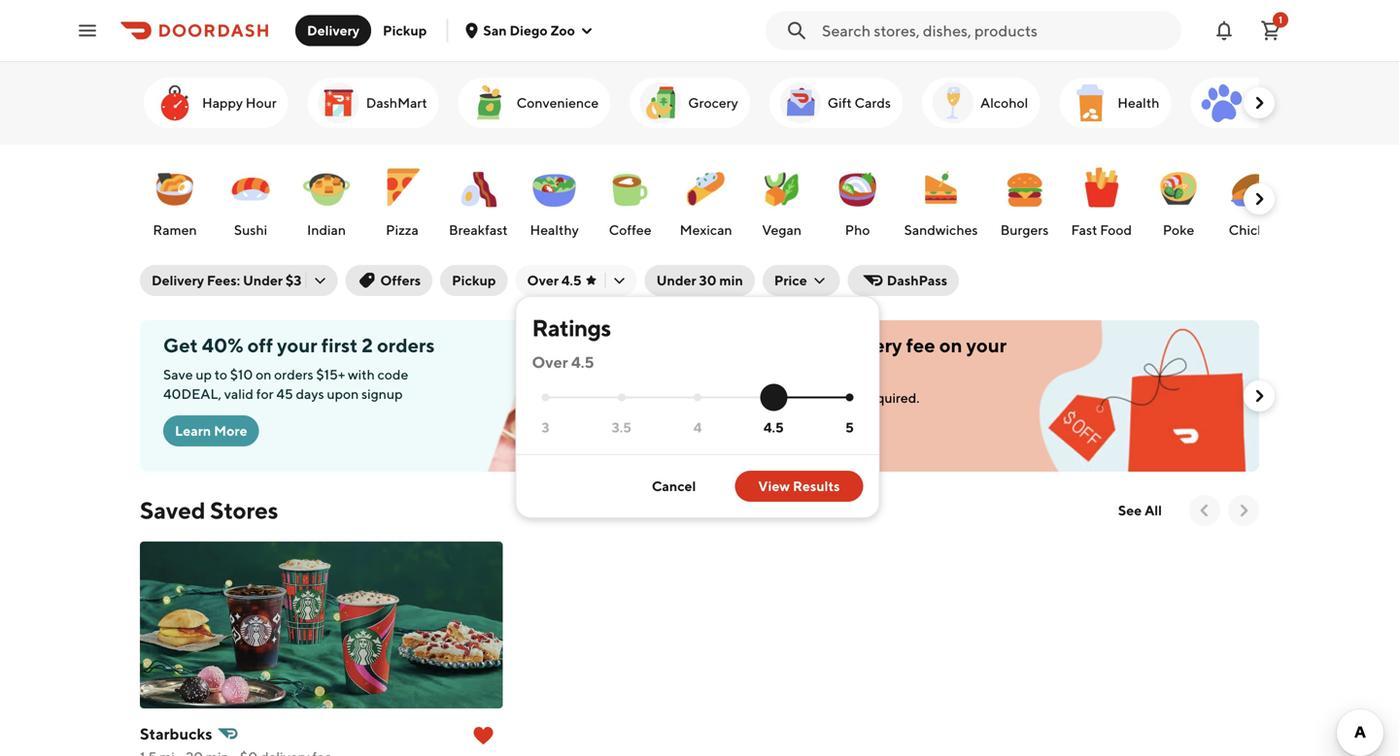 Task type: describe. For each thing, give the bounding box(es) containing it.
learn more button for up
[[163, 416, 259, 447]]

delivery for delivery fees: under $3
[[152, 273, 204, 289]]

alcohol image
[[930, 80, 976, 126]]

5
[[845, 420, 854, 436]]

click to remove this store from your saved list image
[[472, 725, 495, 748]]

over 4.5 button
[[515, 265, 637, 296]]

happy
[[202, 95, 243, 111]]

dashmart link
[[308, 78, 439, 128]]

2
[[362, 334, 373, 357]]

offers
[[380, 273, 421, 289]]

1 vertical spatial pickup button
[[440, 265, 508, 296]]

minimum
[[803, 390, 861, 406]]

happy hour link
[[144, 78, 288, 128]]

40deal,
[[163, 386, 222, 402]]

1
[[1279, 14, 1282, 25]]

health link
[[1059, 78, 1171, 128]]

gift
[[828, 95, 852, 111]]

stores
[[210, 497, 278, 525]]

offers button
[[345, 265, 433, 296]]

days
[[296, 386, 324, 402]]

first inside the enjoy a $0 delivery fee on your first order. $5 subtotal minimum required.
[[731, 358, 767, 380]]

$0
[[800, 334, 826, 357]]

$10
[[230, 367, 253, 383]]

0 vertical spatial next button of carousel image
[[1249, 93, 1269, 113]]

see
[[1118, 503, 1142, 519]]

over 4.5 inside button
[[527, 273, 582, 289]]

$15+
[[316, 367, 345, 383]]

to
[[215, 367, 227, 383]]

fees:
[[207, 273, 240, 289]]

get 40% off your first 2 orders save up to $10 on orders $15+ with code 40deal, valid for 45 days upon signup
[[163, 334, 435, 402]]

1 horizontal spatial orders
[[377, 334, 435, 357]]

enjoy
[[731, 334, 782, 357]]

5 stars and over image
[[846, 394, 854, 402]]

grocery image
[[638, 80, 684, 126]]

fee
[[906, 334, 935, 357]]

delivery
[[830, 334, 902, 357]]

next button of carousel image
[[1249, 189, 1269, 209]]

dashmart image
[[316, 80, 362, 126]]

learn more button for order.
[[731, 420, 826, 451]]

price button
[[763, 265, 840, 296]]

grocery
[[688, 95, 738, 111]]

see all
[[1118, 503, 1162, 519]]

price
[[774, 273, 807, 289]]

under 30 min button
[[645, 265, 755, 296]]

order.
[[771, 358, 824, 380]]

required.
[[864, 390, 920, 406]]

1 button
[[1251, 11, 1290, 50]]

health image
[[1067, 80, 1114, 126]]

fast
[[1071, 222, 1097, 238]]

grocery link
[[630, 78, 750, 128]]

enjoy a $0 delivery fee on your first order. $5 subtotal minimum required.
[[731, 334, 1007, 406]]

breakfast
[[449, 222, 508, 238]]

chicken
[[1229, 222, 1280, 238]]

on inside the enjoy a $0 delivery fee on your first order. $5 subtotal minimum required.
[[939, 334, 962, 357]]

3 stars and over image
[[542, 394, 549, 402]]

all
[[1145, 503, 1162, 519]]

view
[[758, 479, 790, 495]]

0 vertical spatial pickup button
[[371, 15, 439, 46]]

previous button of carousel image
[[1195, 501, 1214, 521]]

4
[[693, 420, 702, 436]]

san diego zoo
[[483, 22, 575, 38]]

cancel
[[652, 479, 696, 495]]

1 vertical spatial over 4.5
[[532, 353, 594, 372]]

upon
[[327, 386, 359, 402]]

indian
[[307, 222, 346, 238]]

alcohol
[[980, 95, 1028, 111]]

Store search: begin typing to search for stores available on DoorDash text field
[[822, 20, 1170, 41]]

under 30 min
[[656, 273, 743, 289]]

1 under from the left
[[243, 273, 283, 289]]

saved stores link
[[140, 496, 278, 527]]

gift cards image
[[777, 80, 824, 126]]

hour
[[246, 95, 277, 111]]

vegan
[[762, 222, 802, 238]]

pets image
[[1198, 80, 1245, 126]]

learn more for up
[[175, 423, 247, 439]]

starbucks
[[140, 725, 212, 744]]

sandwiches
[[904, 222, 978, 238]]

3
[[542, 420, 549, 436]]

your inside get 40% off your first 2 orders save up to $10 on orders $15+ with code 40deal, valid for 45 days upon signup
[[277, 334, 317, 357]]



Task type: locate. For each thing, give the bounding box(es) containing it.
delivery fees: under $3
[[152, 273, 302, 289]]

learn down the 40deal,
[[175, 423, 211, 439]]

on right fee
[[939, 334, 962, 357]]

sushi
[[234, 222, 267, 238]]

over 4.5 down ratings
[[532, 353, 594, 372]]

1 horizontal spatial more
[[781, 427, 815, 443]]

delivery left fees:
[[152, 273, 204, 289]]

convenience image
[[466, 80, 513, 126]]

1 vertical spatial pickup
[[452, 273, 496, 289]]

0 vertical spatial first
[[321, 334, 358, 357]]

0 horizontal spatial learn more
[[175, 423, 247, 439]]

1 vertical spatial delivery
[[152, 273, 204, 289]]

zoo
[[550, 22, 575, 38]]

pets link
[[1191, 78, 1288, 128]]

diego
[[510, 22, 548, 38]]

under left $3
[[243, 273, 283, 289]]

1 horizontal spatial learn more
[[742, 427, 815, 443]]

food
[[1100, 222, 1132, 238]]

up
[[196, 367, 212, 383]]

pickup button up dashmart at the left of the page
[[371, 15, 439, 46]]

happy hour image
[[152, 80, 198, 126]]

delivery inside delivery "button"
[[307, 22, 360, 38]]

burgers
[[1000, 222, 1049, 238]]

0 horizontal spatial on
[[256, 367, 271, 383]]

1 vertical spatial orders
[[274, 367, 313, 383]]

saved stores
[[140, 497, 278, 525]]

1 horizontal spatial your
[[966, 334, 1007, 357]]

4.5 down subtotal
[[764, 420, 784, 436]]

1 vertical spatial first
[[731, 358, 767, 380]]

healthy
[[530, 222, 579, 238]]

1 horizontal spatial delivery
[[307, 22, 360, 38]]

$3
[[286, 273, 302, 289]]

health
[[1118, 95, 1159, 111]]

40%
[[202, 334, 243, 357]]

3.5
[[612, 420, 631, 436]]

pho
[[845, 222, 870, 238]]

for
[[256, 386, 274, 402]]

learn down subtotal
[[742, 427, 778, 443]]

your inside the enjoy a $0 delivery fee on your first order. $5 subtotal minimum required.
[[966, 334, 1007, 357]]

0 vertical spatial on
[[939, 334, 962, 357]]

pickup
[[383, 22, 427, 38], [452, 273, 496, 289]]

san diego zoo button
[[464, 22, 594, 38]]

cancel button
[[628, 471, 719, 502]]

dashpass
[[887, 273, 947, 289]]

under left 30
[[656, 273, 696, 289]]

over up 3 stars and over icon
[[532, 353, 568, 372]]

2 under from the left
[[656, 273, 696, 289]]

san
[[483, 22, 507, 38]]

pickup for the bottommost pickup button
[[452, 273, 496, 289]]

valid
[[224, 386, 254, 402]]

3.5 stars and over image
[[618, 394, 625, 402]]

1 vertical spatial next button of carousel image
[[1249, 387, 1269, 406]]

orders
[[377, 334, 435, 357], [274, 367, 313, 383]]

code
[[377, 367, 408, 383]]

pickup down breakfast
[[452, 273, 496, 289]]

learn more button down subtotal
[[731, 420, 826, 451]]

1 horizontal spatial learn
[[742, 427, 778, 443]]

delivery up dashmart icon
[[307, 22, 360, 38]]

see all link
[[1106, 496, 1174, 527]]

cards
[[854, 95, 891, 111]]

1 horizontal spatial first
[[731, 358, 767, 380]]

open menu image
[[76, 19, 99, 42]]

under inside under 30 min button
[[656, 273, 696, 289]]

ratings
[[532, 314, 611, 342]]

convenience link
[[458, 78, 610, 128]]

1 items, open order cart image
[[1259, 19, 1282, 42]]

on inside get 40% off your first 2 orders save up to $10 on orders $15+ with code 40deal, valid for 45 days upon signup
[[256, 367, 271, 383]]

1 horizontal spatial pickup button
[[440, 265, 508, 296]]

0 horizontal spatial your
[[277, 334, 317, 357]]

over down the "healthy"
[[527, 273, 559, 289]]

orders up code
[[377, 334, 435, 357]]

1 vertical spatial 4.5
[[571, 353, 594, 372]]

get
[[163, 334, 198, 357]]

ramen
[[153, 222, 197, 238]]

notification bell image
[[1213, 19, 1236, 42]]

first down the enjoy on the top
[[731, 358, 767, 380]]

on
[[939, 334, 962, 357], [256, 367, 271, 383]]

0 vertical spatial pickup
[[383, 22, 427, 38]]

4.5 inside over 4.5 button
[[561, 273, 582, 289]]

starbucks link
[[140, 721, 503, 757]]

4 stars and over image
[[694, 394, 702, 402]]

1 vertical spatial on
[[256, 367, 271, 383]]

your right fee
[[966, 334, 1007, 357]]

saved
[[140, 497, 205, 525]]

4.5 up ratings
[[561, 273, 582, 289]]

save
[[163, 367, 193, 383]]

under
[[243, 273, 283, 289], [656, 273, 696, 289]]

learn for first
[[742, 427, 778, 443]]

learn for save
[[175, 423, 211, 439]]

first inside get 40% off your first 2 orders save up to $10 on orders $15+ with code 40deal, valid for 45 days upon signup
[[321, 334, 358, 357]]

1 horizontal spatial under
[[656, 273, 696, 289]]

subtotal
[[750, 390, 801, 406]]

0 horizontal spatial pickup
[[383, 22, 427, 38]]

first
[[321, 334, 358, 357], [731, 358, 767, 380]]

learn more
[[175, 423, 247, 439], [742, 427, 815, 443]]

alcohol link
[[922, 78, 1040, 128]]

0 vertical spatial delivery
[[307, 22, 360, 38]]

min
[[719, 273, 743, 289]]

more
[[214, 423, 247, 439], [781, 427, 815, 443]]

more down the valid
[[214, 423, 247, 439]]

next button of carousel image
[[1249, 93, 1269, 113], [1249, 387, 1269, 406], [1234, 501, 1253, 521]]

4.5 down ratings
[[571, 353, 594, 372]]

30
[[699, 273, 717, 289]]

delivery button
[[295, 15, 371, 46]]

more down subtotal
[[781, 427, 815, 443]]

0 horizontal spatial first
[[321, 334, 358, 357]]

with
[[348, 367, 375, 383]]

poke
[[1163, 222, 1194, 238]]

first left "2"
[[321, 334, 358, 357]]

learn more button
[[163, 416, 259, 447], [731, 420, 826, 451]]

0 horizontal spatial orders
[[274, 367, 313, 383]]

view results button
[[735, 471, 863, 502]]

1 horizontal spatial pickup
[[452, 273, 496, 289]]

more for up
[[214, 423, 247, 439]]

0 horizontal spatial more
[[214, 423, 247, 439]]

0 vertical spatial orders
[[377, 334, 435, 357]]

1 your from the left
[[277, 334, 317, 357]]

0 horizontal spatial delivery
[[152, 273, 204, 289]]

1 vertical spatial over
[[532, 353, 568, 372]]

pickup for the top pickup button
[[383, 22, 427, 38]]

4.5
[[561, 273, 582, 289], [571, 353, 594, 372], [764, 420, 784, 436]]

signup
[[361, 386, 403, 402]]

learn more down subtotal
[[742, 427, 815, 443]]

more for order.
[[781, 427, 815, 443]]

pickup button down breakfast
[[440, 265, 508, 296]]

mexican
[[680, 222, 732, 238]]

0 vertical spatial over 4.5
[[527, 273, 582, 289]]

dashmart
[[366, 95, 427, 111]]

your right off
[[277, 334, 317, 357]]

orders up 45
[[274, 367, 313, 383]]

45
[[276, 386, 293, 402]]

1 horizontal spatial learn more button
[[731, 420, 826, 451]]

learn more down the 40deal,
[[175, 423, 247, 439]]

learn more button down the 40deal,
[[163, 416, 259, 447]]

1 horizontal spatial on
[[939, 334, 962, 357]]

view results
[[758, 479, 840, 495]]

$5
[[731, 390, 747, 406]]

0 horizontal spatial learn
[[175, 423, 211, 439]]

learn more for order.
[[742, 427, 815, 443]]

0 vertical spatial over
[[527, 273, 559, 289]]

off
[[247, 334, 273, 357]]

0 horizontal spatial under
[[243, 273, 283, 289]]

2 your from the left
[[966, 334, 1007, 357]]

0 horizontal spatial learn more button
[[163, 416, 259, 447]]

0 vertical spatial 4.5
[[561, 273, 582, 289]]

over 4.5
[[527, 273, 582, 289], [532, 353, 594, 372]]

over 4.5 down the "healthy"
[[527, 273, 582, 289]]

happy hour
[[202, 95, 277, 111]]

dashpass button
[[848, 265, 959, 296]]

gift cards
[[828, 95, 891, 111]]

2 vertical spatial next button of carousel image
[[1234, 501, 1253, 521]]

a
[[786, 334, 796, 357]]

delivery for delivery
[[307, 22, 360, 38]]

gift cards link
[[769, 78, 903, 128]]

over inside button
[[527, 273, 559, 289]]

results
[[793, 479, 840, 495]]

on up for
[[256, 367, 271, 383]]

pets
[[1249, 95, 1276, 111]]

pickup right delivery "button" on the left of the page
[[383, 22, 427, 38]]

2 vertical spatial 4.5
[[764, 420, 784, 436]]

fast food
[[1071, 222, 1132, 238]]

convenience
[[517, 95, 599, 111]]

pizza
[[386, 222, 419, 238]]

0 horizontal spatial pickup button
[[371, 15, 439, 46]]



Task type: vqa. For each thing, say whether or not it's contained in the screenshot.
"red" to the bottom
no



